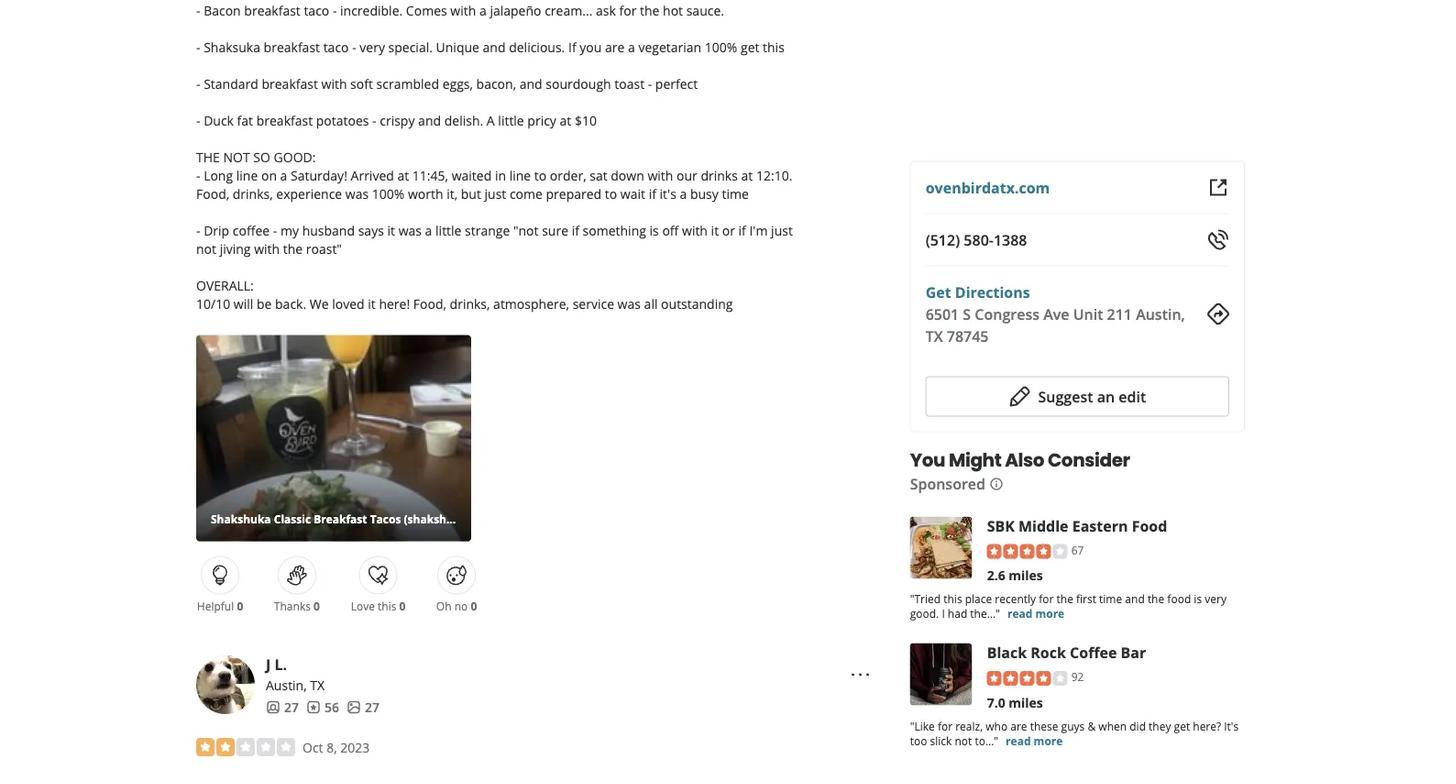 Task type: vqa. For each thing, say whether or not it's contained in the screenshot.
incredible.
yes



Task type: describe. For each thing, give the bounding box(es) containing it.
photo of j l. image
[[196, 656, 255, 714]]

2 horizontal spatial if
[[739, 222, 746, 239]]

and right 'crispy'
[[418, 112, 441, 129]]

friends element
[[266, 698, 299, 716]]

not
[[223, 149, 250, 166]]

the inside '- drip coffee -  my husband says it was a little strange "not sure if something is off with it or if i'm just not jiving with the roast"'
[[283, 240, 303, 258]]

little for a
[[498, 112, 524, 129]]

1 horizontal spatial to
[[605, 185, 617, 203]]

1 line from the left
[[236, 167, 258, 184]]

- inside the not so good: - long line on a saturday! arrived at 11:45, waited in line to order, sat down with our drinks at 12:10. food, drinks, experience was 100% worth it, but just come prepared to wait if it's a busy time
[[196, 167, 200, 184]]

this for love this 0
[[378, 598, 397, 613]]

read more link for rock
[[1006, 733, 1063, 748]]

arrived
[[351, 167, 394, 184]]

2 horizontal spatial at
[[741, 167, 753, 184]]

(0 reactions) element for love this 0
[[399, 598, 406, 613]]

food
[[1168, 592, 1191, 607]]

1 horizontal spatial 100%
[[705, 39, 738, 56]]

you
[[910, 447, 945, 473]]

slick
[[930, 733, 952, 748]]

very inside the "tried this place recently for the first time and the food is very good. i had the…"
[[1205, 592, 1227, 607]]

a inside '- drip coffee -  my husband says it was a little strange "not sure if something is off with it or if i'm just not jiving with the roast"'
[[425, 222, 432, 239]]

did
[[1130, 718, 1146, 734]]

love this 0
[[351, 598, 406, 613]]

2.6
[[987, 567, 1006, 584]]

drinks, inside the not so good: - long line on a saturday! arrived at 11:45, waited in line to order, sat down with our drinks at 12:10. food, drinks, experience was 100% worth it, but just come prepared to wait if it's a busy time
[[233, 185, 273, 203]]

off
[[662, 222, 679, 239]]

and for "tried this place recently for the first time and the food is very good. i had the…"
[[1125, 592, 1145, 607]]

time inside the "tried this place recently for the first time and the food is very good. i had the…"
[[1099, 592, 1123, 607]]

ovenbirdatx.com link
[[926, 177, 1050, 197]]

breakfast for standard
[[262, 75, 318, 93]]

first
[[1076, 592, 1097, 607]]

27 for friends element
[[284, 698, 299, 716]]

in
[[495, 167, 506, 184]]

congress
[[975, 304, 1040, 324]]

drip
[[204, 222, 229, 239]]

who
[[986, 718, 1008, 734]]

more for rock
[[1034, 733, 1063, 748]]

this for "tried this place recently for the first time and the food is very good. i had the…"
[[944, 592, 962, 607]]

- left 'my'
[[273, 222, 277, 239]]

10/10
[[196, 295, 230, 313]]

black rock coffee bar image
[[910, 643, 973, 706]]

when
[[1099, 718, 1127, 734]]

food
[[1132, 516, 1168, 536]]

- left bacon
[[196, 2, 200, 19]]

unique
[[436, 39, 479, 56]]

was inside the not so good: - long line on a saturday! arrived at 11:45, waited in line to order, sat down with our drinks at 12:10. food, drinks, experience was 100% worth it, but just come prepared to wait if it's a busy time
[[345, 185, 369, 203]]

4 0 from the left
[[471, 598, 477, 613]]

oct
[[303, 739, 323, 756]]

directions
[[955, 282, 1030, 302]]

perfect
[[655, 75, 698, 93]]

here?
[[1193, 718, 1221, 734]]

prepared
[[546, 185, 602, 203]]

reviews element
[[306, 698, 339, 716]]

67
[[1072, 543, 1084, 558]]

a right it's
[[680, 185, 687, 203]]

austin, inside get directions 6501 s congress ave unit 211 austin, tx 78745
[[1136, 304, 1185, 324]]

but
[[461, 185, 481, 203]]

s
[[963, 304, 971, 324]]

the
[[196, 149, 220, 166]]

7.0 miles
[[987, 694, 1043, 711]]

loved
[[332, 295, 365, 313]]

drinks
[[701, 167, 738, 184]]

standard
[[204, 75, 258, 93]]

if inside the not so good: - long line on a saturday! arrived at 11:45, waited in line to order, sat down with our drinks at 12:10. food, drinks, experience was 100% worth it, but just come prepared to wait if it's a busy time
[[649, 185, 656, 203]]

11:45,
[[412, 167, 448, 184]]

just inside '- drip coffee -  my husband says it was a little strange "not sure if something is off with it or if i'm just not jiving with the roast"'
[[771, 222, 793, 239]]

24 phone v2 image
[[1208, 229, 1230, 251]]

- right toast
[[648, 75, 652, 93]]

on
[[261, 167, 277, 184]]

good:
[[274, 149, 316, 166]]

helpful 0
[[197, 598, 243, 613]]

92
[[1072, 670, 1084, 685]]

breakfast up good: on the left top of the page
[[256, 112, 313, 129]]

was inside overall: 10/10 will be back. we loved it here! food, drinks, atmosphere, service was all outstanding
[[618, 295, 641, 313]]

cream...
[[545, 2, 593, 19]]

realz,
[[956, 718, 983, 734]]

jiving
[[220, 240, 251, 258]]

a up toast
[[628, 39, 635, 56]]

for inside the "tried this place recently for the first time and the food is very good. i had the…"
[[1039, 592, 1054, 607]]

with left soft
[[321, 75, 347, 93]]

"like
[[910, 718, 935, 734]]

was inside '- drip coffee -  my husband says it was a little strange "not sure if something is off with it or if i'm just not jiving with the roast"'
[[399, 222, 422, 239]]

- left drip
[[196, 222, 200, 239]]

j
[[266, 655, 271, 674]]

something
[[583, 222, 646, 239]]

with right off
[[682, 222, 708, 239]]

overall: 10/10 will be back. we loved it here! food, drinks, atmosphere, service was all outstanding
[[196, 277, 733, 313]]

these
[[1030, 718, 1059, 734]]

i
[[942, 606, 945, 621]]

come
[[510, 185, 543, 203]]

eastern
[[1073, 516, 1128, 536]]

2 horizontal spatial it
[[711, 222, 719, 239]]

the left first
[[1057, 592, 1074, 607]]

miles for rock
[[1009, 694, 1043, 711]]

oct 8, 2023
[[303, 739, 370, 756]]

the not so good: - long line on a saturday! arrived at 11:45, waited in line to order, sat down with our drinks at 12:10. food, drinks, experience was 100% worth it, but just come prepared to wait if it's a busy time
[[196, 149, 793, 203]]

busy
[[690, 185, 719, 203]]

4 star rating image for middle
[[987, 544, 1068, 559]]

it's
[[660, 185, 677, 203]]

16 review v2 image
[[306, 700, 321, 715]]

4 star rating image for rock
[[987, 671, 1068, 686]]

a left jalapeño
[[480, 2, 487, 19]]

drinks, inside overall: 10/10 will be back. we loved it here! food, drinks, atmosphere, service was all outstanding
[[450, 295, 490, 313]]

potatoes
[[316, 112, 369, 129]]

it's
[[1224, 718, 1239, 734]]

helpful
[[197, 598, 234, 613]]

2023
[[340, 739, 370, 756]]

too
[[910, 733, 927, 748]]

&
[[1088, 718, 1096, 734]]

coffee
[[233, 222, 270, 239]]

comes
[[406, 2, 447, 19]]

sbk middle eastern food link
[[987, 516, 1168, 536]]

l.
[[275, 655, 287, 674]]

- bacon breakfast taco - incredible. comes with a jalapeño cream... ask for the hot sauce.
[[196, 2, 724, 19]]

breakfast for bacon
[[244, 2, 301, 19]]

24 directions v2 image
[[1208, 303, 1230, 325]]

2 star rating image
[[196, 738, 295, 757]]

consider
[[1048, 447, 1130, 473]]

the left food on the right bottom of page
[[1148, 592, 1165, 607]]

had
[[948, 606, 968, 621]]

(512)
[[926, 230, 960, 249]]

- left duck
[[196, 112, 200, 129]]

- left standard
[[196, 75, 200, 93]]

bacon,
[[476, 75, 516, 93]]

it for "not
[[387, 222, 395, 239]]

little for a
[[436, 222, 462, 239]]

24 pencil v2 image
[[1009, 385, 1031, 407]]

back.
[[275, 295, 306, 313]]



Task type: locate. For each thing, give the bounding box(es) containing it.
1 vertical spatial very
[[1205, 592, 1227, 607]]

little down it,
[[436, 222, 462, 239]]

"tried this place recently for the first time and the food is very good. i had the…"
[[910, 592, 1227, 621]]

food, down long
[[196, 185, 229, 203]]

for right ask
[[619, 2, 637, 19]]

read more link up rock
[[1008, 606, 1065, 621]]

breakfast for shaksuka
[[264, 39, 320, 56]]

1 horizontal spatial very
[[1205, 592, 1227, 607]]

for right "like
[[938, 718, 953, 734]]

special.
[[388, 39, 433, 56]]

more left &
[[1034, 733, 1063, 748]]

16 info v2 image
[[989, 477, 1004, 492]]

1 horizontal spatial get
[[1174, 718, 1190, 734]]

1 vertical spatial for
[[1039, 592, 1054, 607]]

drinks, down the on
[[233, 185, 273, 203]]

0 horizontal spatial austin,
[[266, 676, 307, 694]]

just inside the not so good: - long line on a saturday! arrived at 11:45, waited in line to order, sat down with our drinks at 12:10. food, drinks, experience was 100% worth it, but just come prepared to wait if it's a busy time
[[485, 185, 506, 203]]

1 vertical spatial 4 star rating image
[[987, 671, 1068, 686]]

suggest an edit
[[1038, 386, 1146, 406]]

1 vertical spatial read
[[1006, 733, 1031, 748]]

0 vertical spatial very
[[360, 39, 385, 56]]

1 vertical spatial read more
[[1006, 733, 1063, 748]]

read more link for middle
[[1008, 606, 1065, 621]]

1 4 star rating image from the top
[[987, 544, 1068, 559]]

"like for realz, who are these guys & when did they get here? it's too slick not to…"
[[910, 718, 1239, 748]]

1 27 from the left
[[284, 698, 299, 716]]

$10
[[575, 112, 597, 129]]

soft
[[350, 75, 373, 93]]

is left off
[[650, 222, 659, 239]]

1 vertical spatial little
[[436, 222, 462, 239]]

1 horizontal spatial time
[[1099, 592, 1123, 607]]

thanks 0
[[274, 598, 320, 613]]

211
[[1107, 304, 1132, 324]]

rock
[[1031, 643, 1066, 663]]

tx inside get directions 6501 s congress ave unit 211 austin, tx 78745
[[926, 326, 943, 346]]

read more for middle
[[1008, 606, 1065, 621]]

0 horizontal spatial very
[[360, 39, 385, 56]]

1 vertical spatial are
[[1011, 718, 1027, 734]]

0 vertical spatial to
[[534, 167, 547, 184]]

for right recently
[[1039, 592, 1054, 607]]

might
[[949, 447, 1002, 473]]

if right "sure"
[[572, 222, 579, 239]]

was left all
[[618, 295, 641, 313]]

tx up 16 review v2 image
[[310, 676, 325, 694]]

if
[[568, 39, 576, 56]]

0 horizontal spatial if
[[572, 222, 579, 239]]

sponsored
[[910, 474, 986, 493]]

16 friends v2 image
[[266, 700, 281, 715]]

1 vertical spatial 100%
[[372, 185, 405, 203]]

1 miles from the top
[[1009, 567, 1043, 584]]

read
[[1008, 606, 1033, 621], [1006, 733, 1031, 748]]

-
[[196, 2, 200, 19], [333, 2, 337, 19], [196, 39, 200, 56], [352, 39, 356, 56], [196, 75, 200, 93], [648, 75, 652, 93], [196, 112, 200, 129], [372, 112, 376, 129], [196, 167, 200, 184], [196, 222, 200, 239], [273, 222, 277, 239]]

and for - shaksuka breakfast taco - very special. unique and delicious. if you are a vegetarian 100% get this
[[483, 39, 506, 56]]

27 for photos element
[[365, 698, 380, 716]]

this inside the "tried this place recently for the first time and the food is very good. i had the…"
[[944, 592, 962, 607]]

very down the incredible.
[[360, 39, 385, 56]]

27 inside friends element
[[284, 698, 299, 716]]

austin, inside j l. austin, tx
[[266, 676, 307, 694]]

0 vertical spatial drinks,
[[233, 185, 273, 203]]

1 vertical spatial was
[[399, 222, 422, 239]]

1 horizontal spatial was
[[399, 222, 422, 239]]

(0 reactions) element
[[237, 598, 243, 613], [314, 598, 320, 613], [399, 598, 406, 613], [471, 598, 477, 613]]

0 horizontal spatial is
[[650, 222, 659, 239]]

very
[[360, 39, 385, 56], [1205, 592, 1227, 607]]

for inside "like for realz, who are these guys & when did they get here? it's too slick not to…"
[[938, 718, 953, 734]]

vegetarian
[[639, 39, 702, 56]]

1 horizontal spatial little
[[498, 112, 524, 129]]

the left hot
[[640, 2, 660, 19]]

the down 'my'
[[283, 240, 303, 258]]

little
[[498, 112, 524, 129], [436, 222, 462, 239]]

0 vertical spatial tx
[[926, 326, 943, 346]]

0 vertical spatial get
[[741, 39, 760, 56]]

0 vertical spatial little
[[498, 112, 524, 129]]

0 horizontal spatial this
[[378, 598, 397, 613]]

breakfast right shaksuka
[[264, 39, 320, 56]]

0 vertical spatial read more
[[1008, 606, 1065, 621]]

- up soft
[[352, 39, 356, 56]]

a down the worth
[[425, 222, 432, 239]]

miles right 7.0
[[1009, 694, 1043, 711]]

- shaksuka breakfast taco - very special. unique and delicious. if you are a vegetarian 100% get this
[[196, 39, 785, 56]]

tx
[[926, 326, 943, 346], [310, 676, 325, 694]]

taco for very
[[323, 39, 349, 56]]

line down not
[[236, 167, 258, 184]]

0 vertical spatial miles
[[1009, 567, 1043, 584]]

27
[[284, 698, 299, 716], [365, 698, 380, 716]]

0 vertical spatial just
[[485, 185, 506, 203]]

1 vertical spatial to
[[605, 185, 617, 203]]

1 horizontal spatial food,
[[413, 295, 446, 313]]

0 horizontal spatial 27
[[284, 698, 299, 716]]

100% down sauce.
[[705, 39, 738, 56]]

was down arrived
[[345, 185, 369, 203]]

read for black
[[1006, 733, 1031, 748]]

1 vertical spatial time
[[1099, 592, 1123, 607]]

with right comes on the left top of page
[[451, 2, 476, 19]]

line up come
[[509, 167, 531, 184]]

(0 reactions) element for oh no 0
[[471, 598, 477, 613]]

scrambled
[[376, 75, 439, 93]]

all
[[644, 295, 658, 313]]

was
[[345, 185, 369, 203], [399, 222, 422, 239], [618, 295, 641, 313]]

27 inside photos element
[[365, 698, 380, 716]]

was right says
[[399, 222, 422, 239]]

get right vegetarian
[[741, 39, 760, 56]]

austin,
[[1136, 304, 1185, 324], [266, 676, 307, 694]]

with inside the not so good: - long line on a saturday! arrived at 11:45, waited in line to order, sat down with our drinks at 12:10. food, drinks, experience was 100% worth it, but just come prepared to wait if it's a busy time
[[648, 167, 673, 184]]

read more link down 7.0 miles at bottom right
[[1006, 733, 1063, 748]]

0 vertical spatial is
[[650, 222, 659, 239]]

a
[[480, 2, 487, 19], [628, 39, 635, 56], [280, 167, 287, 184], [680, 185, 687, 203], [425, 222, 432, 239]]

you might also consider
[[910, 447, 1130, 473]]

1 vertical spatial tx
[[310, 676, 325, 694]]

it left the here!
[[368, 295, 376, 313]]

order,
[[550, 167, 586, 184]]

4 star rating image up 7.0 miles at bottom right
[[987, 671, 1068, 686]]

ave
[[1044, 304, 1070, 324]]

little right the a
[[498, 112, 524, 129]]

- left 'crispy'
[[372, 112, 376, 129]]

0 vertical spatial 4 star rating image
[[987, 544, 1068, 559]]

1 0 from the left
[[237, 598, 243, 613]]

read for sbk
[[1008, 606, 1033, 621]]

1 horizontal spatial drinks,
[[450, 295, 490, 313]]

sbk middle eastern food image
[[910, 517, 973, 579]]

1 vertical spatial food,
[[413, 295, 446, 313]]

1 vertical spatial more
[[1034, 733, 1063, 748]]

0 horizontal spatial food,
[[196, 185, 229, 203]]

0 vertical spatial read
[[1008, 606, 1033, 621]]

is inside '- drip coffee -  my husband says it was a little strange "not sure if something is off with it or if i'm just not jiving with the roast"'
[[650, 222, 659, 239]]

taco down the incredible.
[[323, 39, 349, 56]]

to up come
[[534, 167, 547, 184]]

at left 11:45,
[[397, 167, 409, 184]]

so
[[253, 149, 270, 166]]

1 vertical spatial taco
[[323, 39, 349, 56]]

2 line from the left
[[509, 167, 531, 184]]

0 horizontal spatial drinks,
[[233, 185, 273, 203]]

at left 12:10.
[[741, 167, 753, 184]]

0 horizontal spatial little
[[436, 222, 462, 239]]

0 vertical spatial for
[[619, 2, 637, 19]]

1 horizontal spatial tx
[[926, 326, 943, 346]]

0 horizontal spatial tx
[[310, 676, 325, 694]]

and for - standard breakfast  with soft scrambled eggs, bacon, and sourdough toast - perfect
[[520, 75, 543, 93]]

(0 reactions) element for helpful 0
[[237, 598, 243, 613]]

menu image
[[850, 664, 872, 686]]

1 vertical spatial read more link
[[1006, 733, 1063, 748]]

are inside "like for realz, who are these guys & when did they get here? it's too slick not to…"
[[1011, 718, 1027, 734]]

and right unique
[[483, 39, 506, 56]]

and right bacon, at the top
[[520, 75, 543, 93]]

1 horizontal spatial just
[[771, 222, 793, 239]]

- left long
[[196, 167, 200, 184]]

my
[[281, 222, 299, 239]]

0 right thanks
[[314, 598, 320, 613]]

roast"
[[306, 240, 342, 258]]

black rock coffee bar
[[987, 643, 1146, 663]]

(0 reactions) element right "no"
[[471, 598, 477, 613]]

miles up recently
[[1009, 567, 1043, 584]]

this
[[763, 39, 785, 56], [944, 592, 962, 607], [378, 598, 397, 613]]

0 vertical spatial read more link
[[1008, 606, 1065, 621]]

with down coffee
[[254, 240, 280, 258]]

it,
[[447, 185, 458, 203]]

just right i'm at the right top of page
[[771, 222, 793, 239]]

taco for incredible.
[[304, 2, 329, 19]]

delish.
[[444, 112, 483, 129]]

0 vertical spatial more
[[1036, 606, 1065, 621]]

1 horizontal spatial this
[[763, 39, 785, 56]]

more up rock
[[1036, 606, 1065, 621]]

0 vertical spatial taco
[[304, 2, 329, 19]]

it for service
[[368, 295, 376, 313]]

drinks,
[[233, 185, 273, 203], [450, 295, 490, 313]]

1 (0 reactions) element from the left
[[237, 598, 243, 613]]

1 horizontal spatial 27
[[365, 698, 380, 716]]

little inside '- drip coffee -  my husband says it was a little strange "not sure if something is off with it or if i'm just not jiving with the roast"'
[[436, 222, 462, 239]]

1 vertical spatial austin,
[[266, 676, 307, 694]]

the
[[640, 2, 660, 19], [283, 240, 303, 258], [1057, 592, 1074, 607], [1148, 592, 1165, 607]]

time right first
[[1099, 592, 1123, 607]]

0 horizontal spatial was
[[345, 185, 369, 203]]

for
[[619, 2, 637, 19], [1039, 592, 1054, 607], [938, 718, 953, 734]]

0 horizontal spatial it
[[368, 295, 376, 313]]

7.0
[[987, 694, 1006, 711]]

middle
[[1019, 516, 1069, 536]]

0 horizontal spatial at
[[397, 167, 409, 184]]

read right the…"
[[1008, 606, 1033, 621]]

100% down arrived
[[372, 185, 405, 203]]

1 horizontal spatial if
[[649, 185, 656, 203]]

(0 reactions) element right thanks
[[314, 598, 320, 613]]

sourdough
[[546, 75, 611, 93]]

2 0 from the left
[[314, 598, 320, 613]]

3 (0 reactions) element from the left
[[399, 598, 406, 613]]

breakfast right bacon
[[244, 2, 301, 19]]

place
[[965, 592, 992, 607]]

food,
[[196, 185, 229, 203], [413, 295, 446, 313]]

sure
[[542, 222, 568, 239]]

- duck fat breakfast potatoes - crispy and delish. a little pricy at $10
[[196, 112, 597, 129]]

not down drip
[[196, 240, 216, 258]]

0 horizontal spatial 100%
[[372, 185, 405, 203]]

crispy
[[380, 112, 415, 129]]

hot
[[663, 2, 683, 19]]

more for middle
[[1036, 606, 1065, 621]]

is right food on the right bottom of page
[[1194, 592, 1202, 607]]

austin, right 211
[[1136, 304, 1185, 324]]

fat
[[237, 112, 253, 129]]

time
[[722, 185, 749, 203], [1099, 592, 1123, 607]]

read right to…"
[[1006, 733, 1031, 748]]

0 horizontal spatial line
[[236, 167, 258, 184]]

0 vertical spatial are
[[605, 39, 625, 56]]

0 horizontal spatial for
[[619, 2, 637, 19]]

miles for middle
[[1009, 567, 1043, 584]]

if left it's
[[649, 185, 656, 203]]

not right slick
[[955, 733, 972, 748]]

if right or
[[739, 222, 746, 239]]

(0 reactions) element for thanks 0
[[314, 598, 320, 613]]

not inside "like for realz, who are these guys & when did they get here? it's too slick not to…"
[[955, 733, 972, 748]]

(0 reactions) element right 'love'
[[399, 598, 406, 613]]

1 vertical spatial miles
[[1009, 694, 1043, 711]]

78745
[[947, 326, 989, 346]]

read more down 7.0 miles at bottom right
[[1006, 733, 1063, 748]]

says
[[358, 222, 384, 239]]

2 horizontal spatial this
[[944, 592, 962, 607]]

love
[[351, 598, 375, 613]]

4 (0 reactions) element from the left
[[471, 598, 477, 613]]

0 vertical spatial time
[[722, 185, 749, 203]]

8,
[[327, 739, 337, 756]]

100% inside the not so good: - long line on a saturday! arrived at 11:45, waited in line to order, sat down with our drinks at 12:10. food, drinks, experience was 100% worth it, but just come prepared to wait if it's a busy time
[[372, 185, 405, 203]]

2 (0 reactions) element from the left
[[314, 598, 320, 613]]

read more for rock
[[1006, 733, 1063, 748]]

1 vertical spatial just
[[771, 222, 793, 239]]

breakfast right standard
[[262, 75, 318, 93]]

husband
[[302, 222, 355, 239]]

time down drinks
[[722, 185, 749, 203]]

1 horizontal spatial at
[[560, 112, 571, 129]]

1 horizontal spatial for
[[938, 718, 953, 734]]

with up it's
[[648, 167, 673, 184]]

is inside the "tried this place recently for the first time and the food is very good. i had the…"
[[1194, 592, 1202, 607]]

2 4 star rating image from the top
[[987, 671, 1068, 686]]

0 right "no"
[[471, 598, 477, 613]]

not inside '- drip coffee -  my husband says it was a little strange "not sure if something is off with it or if i'm just not jiving with the roast"'
[[196, 240, 216, 258]]

with
[[451, 2, 476, 19], [321, 75, 347, 93], [648, 167, 673, 184], [682, 222, 708, 239], [254, 240, 280, 258]]

3 0 from the left
[[399, 598, 406, 613]]

0 vertical spatial not
[[196, 240, 216, 258]]

(0 reactions) element right helpful
[[237, 598, 243, 613]]

"tried
[[910, 592, 941, 607]]

1 horizontal spatial austin,
[[1136, 304, 1185, 324]]

24 external link v2 image
[[1208, 176, 1230, 198]]

0 vertical spatial 100%
[[705, 39, 738, 56]]

ask
[[596, 2, 616, 19]]

will
[[234, 295, 253, 313]]

incredible.
[[340, 2, 403, 19]]

service
[[573, 295, 614, 313]]

and
[[483, 39, 506, 56], [520, 75, 543, 93], [418, 112, 441, 129], [1125, 592, 1145, 607]]

0 horizontal spatial not
[[196, 240, 216, 258]]

it left or
[[711, 222, 719, 239]]

and left food on the right bottom of page
[[1125, 592, 1145, 607]]

27 right 16 friends v2 icon
[[284, 698, 299, 716]]

0 horizontal spatial time
[[722, 185, 749, 203]]

- left shaksuka
[[196, 39, 200, 56]]

4 star rating image up 2.6 miles
[[987, 544, 1068, 559]]

eggs,
[[443, 75, 473, 93]]

waited
[[452, 167, 492, 184]]

2 vertical spatial was
[[618, 295, 641, 313]]

1 horizontal spatial line
[[509, 167, 531, 184]]

drinks, left atmosphere, at top
[[450, 295, 490, 313]]

the…"
[[970, 606, 1000, 621]]

2 miles from the top
[[1009, 694, 1043, 711]]

2 horizontal spatial was
[[618, 295, 641, 313]]

0 vertical spatial austin,
[[1136, 304, 1185, 324]]

i'm
[[750, 222, 768, 239]]

read more
[[1008, 606, 1065, 621], [1006, 733, 1063, 748]]

not
[[196, 240, 216, 258], [955, 733, 972, 748]]

0 horizontal spatial to
[[534, 167, 547, 184]]

austin, down l.
[[266, 676, 307, 694]]

0 vertical spatial was
[[345, 185, 369, 203]]

are right who
[[1011, 718, 1027, 734]]

16 photos v2 image
[[347, 700, 361, 715]]

edit
[[1119, 386, 1146, 406]]

- left the incredible.
[[333, 2, 337, 19]]

black
[[987, 643, 1027, 663]]

0 right 'love'
[[399, 598, 406, 613]]

1 horizontal spatial it
[[387, 222, 395, 239]]

a right the on
[[280, 167, 287, 184]]

0 horizontal spatial are
[[605, 39, 625, 56]]

- standard breakfast  with soft scrambled eggs, bacon, and sourdough toast - perfect
[[196, 75, 698, 93]]

get inside "like for realz, who are these guys & when did they get here? it's too slick not to…"
[[1174, 718, 1190, 734]]

0 horizontal spatial get
[[741, 39, 760, 56]]

saturday!
[[291, 167, 347, 184]]

an
[[1097, 386, 1115, 406]]

2 vertical spatial for
[[938, 718, 953, 734]]

tx down 6501
[[926, 326, 943, 346]]

food, inside the not so good: - long line on a saturday! arrived at 11:45, waited in line to order, sat down with our drinks at 12:10. food, drinks, experience was 100% worth it, but just come prepared to wait if it's a busy time
[[196, 185, 229, 203]]

1 horizontal spatial are
[[1011, 718, 1027, 734]]

are right you
[[605, 39, 625, 56]]

read more up rock
[[1008, 606, 1065, 621]]

1 vertical spatial drinks,
[[450, 295, 490, 313]]

it right says
[[387, 222, 395, 239]]

4 star rating image
[[987, 544, 1068, 559], [987, 671, 1068, 686]]

0 right helpful
[[237, 598, 243, 613]]

sauce.
[[686, 2, 724, 19]]

they
[[1149, 718, 1171, 734]]

very right food on the right bottom of page
[[1205, 592, 1227, 607]]

1 vertical spatial is
[[1194, 592, 1202, 607]]

food, right the here!
[[413, 295, 446, 313]]

time inside the not so good: - long line on a saturday! arrived at 11:45, waited in line to order, sat down with our drinks at 12:10. food, drinks, experience was 100% worth it, but just come prepared to wait if it's a busy time
[[722, 185, 749, 203]]

and inside the "tried this place recently for the first time and the food is very good. i had the…"
[[1125, 592, 1145, 607]]

get right they on the bottom right of the page
[[1174, 718, 1190, 734]]

1 horizontal spatial is
[[1194, 592, 1202, 607]]

j l. link
[[266, 655, 287, 674]]

just down the in
[[485, 185, 506, 203]]

more
[[1036, 606, 1065, 621], [1034, 733, 1063, 748]]

2 horizontal spatial for
[[1039, 592, 1054, 607]]

it inside overall: 10/10 will be back. we loved it here! food, drinks, atmosphere, service was all outstanding
[[368, 295, 376, 313]]

overall:
[[196, 277, 254, 294]]

unit
[[1073, 304, 1103, 324]]

27 right 16 photos v2
[[365, 698, 380, 716]]

1 horizontal spatial not
[[955, 733, 972, 748]]

guys
[[1061, 718, 1085, 734]]

shaksuka
[[204, 39, 260, 56]]

oh no 0
[[436, 598, 477, 613]]

to left wait
[[605, 185, 617, 203]]

taco left the incredible.
[[304, 2, 329, 19]]

food, inside overall: 10/10 will be back. we loved it here! food, drinks, atmosphere, service was all outstanding
[[413, 295, 446, 313]]

tx inside j l. austin, tx
[[310, 676, 325, 694]]

at left $10
[[560, 112, 571, 129]]

0 vertical spatial food,
[[196, 185, 229, 203]]

0 horizontal spatial just
[[485, 185, 506, 203]]

toast
[[615, 75, 645, 93]]

2 27 from the left
[[365, 698, 380, 716]]

1 vertical spatial not
[[955, 733, 972, 748]]

12:10.
[[756, 167, 793, 184]]

photos element
[[347, 698, 380, 716]]

1 vertical spatial get
[[1174, 718, 1190, 734]]



